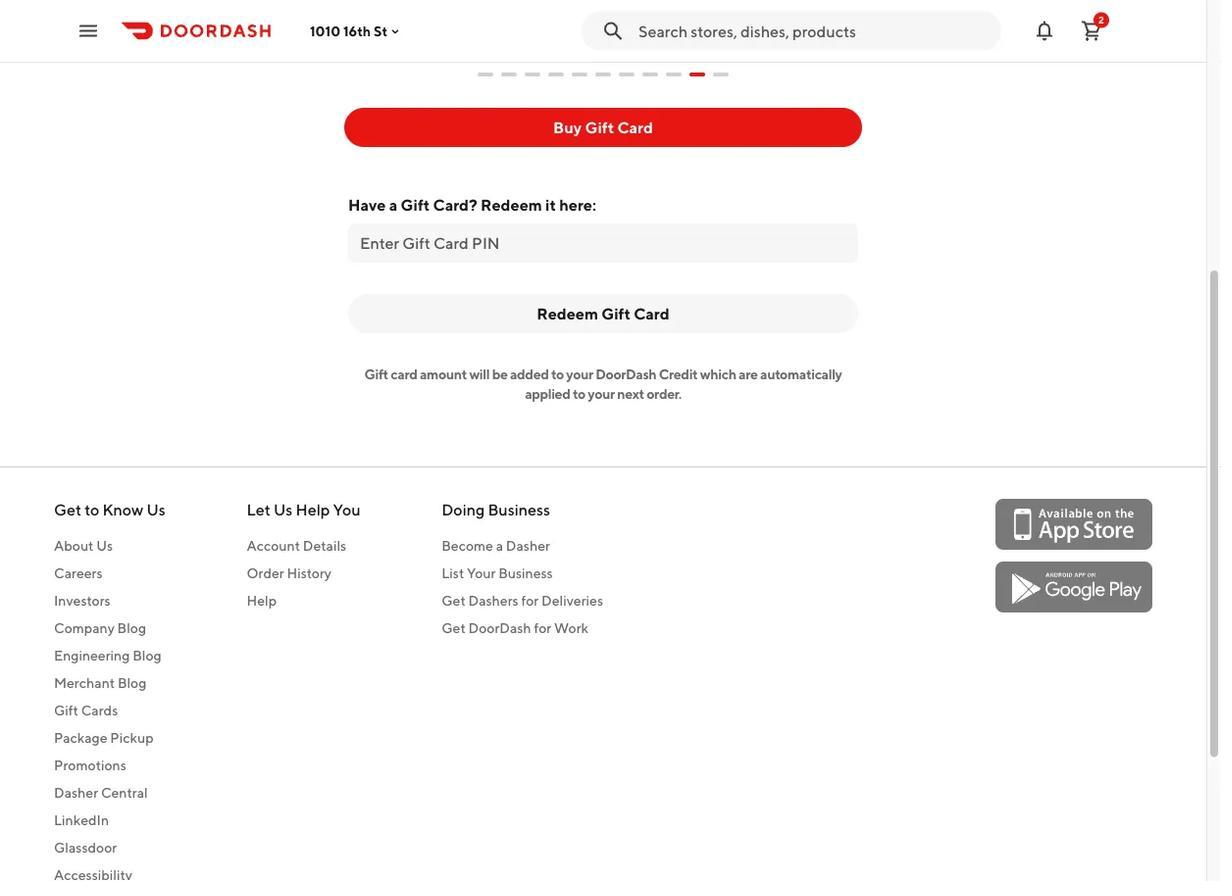 Task type: locate. For each thing, give the bounding box(es) containing it.
your
[[566, 367, 593, 383], [588, 387, 615, 403]]

2 vertical spatial to
[[85, 501, 99, 520]]

16th
[[343, 23, 371, 39]]

account details
[[247, 539, 346, 555]]

buy
[[553, 119, 582, 137]]

get doordash for work link
[[442, 620, 603, 639]]

for left work
[[534, 621, 552, 637]]

for down list your business link
[[521, 594, 539, 610]]

are
[[739, 367, 758, 383]]

1 vertical spatial dasher
[[54, 786, 98, 802]]

card
[[617, 119, 653, 137], [634, 305, 670, 324]]

blog down investors link
[[117, 621, 146, 637]]

for for dashers
[[521, 594, 539, 610]]

a up list your business on the bottom left of the page
[[496, 539, 503, 555]]

card down gift card slides element
[[617, 119, 653, 137]]

get for get doordash for work
[[442, 621, 466, 637]]

0 horizontal spatial doordash
[[468, 621, 531, 637]]

you
[[333, 501, 361, 520]]

0 vertical spatial help
[[296, 501, 330, 520]]

card up credit
[[634, 305, 670, 324]]

know
[[102, 501, 143, 520]]

become a dasher link
[[442, 537, 603, 557]]

careers link
[[54, 565, 166, 584]]

0 vertical spatial get
[[54, 501, 81, 520]]

credit
[[659, 367, 698, 383]]

account details link
[[247, 537, 361, 557]]

doordash up next
[[596, 367, 657, 383]]

gift up package
[[54, 703, 78, 720]]

open menu image
[[77, 19, 100, 43]]

card inside button
[[634, 305, 670, 324]]

0 horizontal spatial us
[[96, 539, 113, 555]]

us right let
[[274, 501, 293, 520]]

account
[[247, 539, 300, 555]]

1 vertical spatial blog
[[133, 648, 161, 665]]

business down become a dasher link at the left bottom of the page
[[498, 566, 553, 582]]

about
[[54, 539, 94, 555]]

doordash
[[596, 367, 657, 383], [468, 621, 531, 637]]

a right have
[[389, 196, 398, 215]]

will
[[469, 367, 490, 383]]

0 horizontal spatial to
[[85, 501, 99, 520]]

1 vertical spatial business
[[498, 566, 553, 582]]

dasher up "linkedin"
[[54, 786, 98, 802]]

0 horizontal spatial a
[[389, 196, 398, 215]]

redeem gift card
[[537, 305, 670, 324]]

1 horizontal spatial to
[[551, 367, 564, 383]]

help inside "help" link
[[247, 594, 277, 610]]

a for gift
[[389, 196, 398, 215]]

let
[[247, 501, 271, 520]]

redeem
[[481, 196, 542, 215], [537, 305, 598, 324]]

card for redeem gift card
[[634, 305, 670, 324]]

0 vertical spatial blog
[[117, 621, 146, 637]]

0 vertical spatial dasher
[[506, 539, 550, 555]]

1010 16th st button
[[310, 23, 403, 39]]

get inside 'link'
[[442, 594, 466, 610]]

blog
[[117, 621, 146, 637], [133, 648, 161, 665], [118, 676, 147, 692]]

1 vertical spatial help
[[247, 594, 277, 610]]

order history
[[247, 566, 332, 582]]

get doordash for work
[[442, 621, 589, 637]]

get
[[54, 501, 81, 520], [442, 594, 466, 610], [442, 621, 466, 637]]

to up applied
[[551, 367, 564, 383]]

glassdoor
[[54, 841, 117, 857]]

2 vertical spatial blog
[[118, 676, 147, 692]]

blog for merchant blog
[[118, 676, 147, 692]]

2 horizontal spatial to
[[573, 387, 585, 403]]

redeem inside button
[[537, 305, 598, 324]]

dasher central link
[[54, 784, 166, 804]]

your up applied
[[566, 367, 593, 383]]

get dashers for deliveries link
[[442, 592, 603, 612]]

blog down "company blog" link
[[133, 648, 161, 665]]

list your business
[[442, 566, 553, 582]]

dasher central
[[54, 786, 148, 802]]

for inside 'link'
[[521, 594, 539, 610]]

1010 16th st
[[310, 23, 388, 39]]

gift up the gift card amount will be added to your doordash credit which are automatically applied to your next order.
[[602, 305, 631, 324]]

dasher
[[506, 539, 550, 555], [54, 786, 98, 802]]

careers
[[54, 566, 103, 582]]

0 vertical spatial business
[[488, 501, 550, 520]]

linkedin
[[54, 813, 109, 829]]

your left next
[[588, 387, 615, 403]]

package
[[54, 731, 107, 747]]

1 horizontal spatial a
[[496, 539, 503, 555]]

help left you
[[296, 501, 330, 520]]

get to know us
[[54, 501, 166, 520]]

buy gift card
[[553, 119, 653, 137]]

for
[[521, 594, 539, 610], [534, 621, 552, 637]]

blog down engineering blog link
[[118, 676, 147, 692]]

gift card with thinking of you decoration image
[[383, 0, 824, 54]]

gift inside button
[[585, 119, 614, 137]]

to right applied
[[573, 387, 585, 403]]

1 vertical spatial card
[[634, 305, 670, 324]]

0 horizontal spatial help
[[247, 594, 277, 610]]

5 items, open order cart image
[[1080, 19, 1104, 43]]

gift right buy
[[585, 119, 614, 137]]

us up the careers link
[[96, 539, 113, 555]]

about us link
[[54, 537, 166, 557]]

card inside button
[[617, 119, 653, 137]]

to left know
[[85, 501, 99, 520]]

redeem up added
[[537, 305, 598, 324]]

engineering
[[54, 648, 130, 665]]

0 vertical spatial a
[[389, 196, 398, 215]]

1 vertical spatial redeem
[[537, 305, 598, 324]]

us right know
[[147, 501, 166, 520]]

investors link
[[54, 592, 166, 612]]

investors
[[54, 594, 111, 610]]

business up become a dasher link at the left bottom of the page
[[488, 501, 550, 520]]

to
[[551, 367, 564, 383], [573, 387, 585, 403], [85, 501, 99, 520]]

list your business link
[[442, 565, 603, 584]]

a
[[389, 196, 398, 215], [496, 539, 503, 555]]

redeem left it
[[481, 196, 542, 215]]

2 horizontal spatial us
[[274, 501, 293, 520]]

deliveries
[[542, 594, 603, 610]]

merchant
[[54, 676, 115, 692]]

1 vertical spatial for
[[534, 621, 552, 637]]

us
[[147, 501, 166, 520], [274, 501, 293, 520], [96, 539, 113, 555]]

blog for engineering blog
[[133, 648, 161, 665]]

us for let us help you
[[274, 501, 293, 520]]

0 vertical spatial doordash
[[596, 367, 657, 383]]

0 vertical spatial for
[[521, 594, 539, 610]]

a inside become a dasher link
[[496, 539, 503, 555]]

business
[[488, 501, 550, 520], [498, 566, 553, 582]]

your
[[467, 566, 496, 582]]

gift
[[585, 119, 614, 137], [401, 196, 430, 215], [602, 305, 631, 324], [364, 367, 388, 383], [54, 703, 78, 720]]

gift inside the gift card amount will be added to your doordash credit which are automatically applied to your next order.
[[364, 367, 388, 383]]

0 vertical spatial card
[[617, 119, 653, 137]]

doordash inside the gift card amount will be added to your doordash credit which are automatically applied to your next order.
[[596, 367, 657, 383]]

gift left card?
[[401, 196, 430, 215]]

1 vertical spatial a
[[496, 539, 503, 555]]

dasher up list your business link
[[506, 539, 550, 555]]

doordash down "dashers" on the bottom of page
[[468, 621, 531, 637]]

1 horizontal spatial doordash
[[596, 367, 657, 383]]

1 vertical spatial get
[[442, 594, 466, 610]]

1 vertical spatial your
[[588, 387, 615, 403]]

help down order
[[247, 594, 277, 610]]

2 vertical spatial get
[[442, 621, 466, 637]]

0 horizontal spatial dasher
[[54, 786, 98, 802]]

help
[[296, 501, 330, 520], [247, 594, 277, 610]]

promotions link
[[54, 757, 166, 776]]

1 vertical spatial to
[[573, 387, 585, 403]]

2
[[1099, 14, 1104, 26]]

gift left card
[[364, 367, 388, 383]]

order history link
[[247, 565, 361, 584]]

become
[[442, 539, 493, 555]]



Task type: vqa. For each thing, say whether or not it's contained in the screenshot.
the topmost your
yes



Task type: describe. For each thing, give the bounding box(es) containing it.
details
[[303, 539, 346, 555]]

applied
[[525, 387, 570, 403]]

automatically
[[760, 367, 842, 383]]

blog for company blog
[[117, 621, 146, 637]]

gift card slides element
[[478, 57, 729, 93]]

for for doordash
[[534, 621, 552, 637]]

get for get to know us
[[54, 501, 81, 520]]

buy gift card button
[[344, 108, 862, 148]]

package pickup
[[54, 731, 154, 747]]

central
[[101, 786, 148, 802]]

get dashers for deliveries
[[442, 594, 603, 610]]

merchant blog link
[[54, 674, 166, 694]]

Have a Gift Card? Redeem it here: text field
[[360, 233, 847, 255]]

st
[[374, 23, 388, 39]]

card for buy gift card
[[617, 119, 653, 137]]

become a dasher
[[442, 539, 550, 555]]

history
[[287, 566, 332, 582]]

card
[[391, 367, 417, 383]]

dashers
[[468, 594, 519, 610]]

company blog link
[[54, 620, 166, 639]]

merchant blog
[[54, 676, 147, 692]]

package pickup link
[[54, 729, 166, 749]]

gift cards link
[[54, 702, 166, 722]]

linkedin link
[[54, 812, 166, 831]]

it
[[545, 196, 556, 215]]

2 button
[[1072, 11, 1111, 51]]

engineering blog link
[[54, 647, 166, 667]]

pickup
[[110, 731, 154, 747]]

redeem gift card button
[[348, 295, 858, 334]]

doing
[[442, 501, 485, 520]]

glassdoor link
[[54, 839, 166, 859]]

cards
[[81, 703, 118, 720]]

card?
[[433, 196, 478, 215]]

help link
[[247, 592, 361, 612]]

promotions
[[54, 758, 126, 775]]

0 vertical spatial to
[[551, 367, 564, 383]]

1010
[[310, 23, 340, 39]]

1 horizontal spatial help
[[296, 501, 330, 520]]

1 vertical spatial doordash
[[468, 621, 531, 637]]

which
[[700, 367, 736, 383]]

gift cards
[[54, 703, 118, 720]]

gift card amount will be added to your doordash credit which are automatically applied to your next order.
[[364, 367, 842, 403]]

gift inside button
[[602, 305, 631, 324]]

added
[[510, 367, 549, 383]]

next
[[617, 387, 644, 403]]

order.
[[647, 387, 682, 403]]

get for get dashers for deliveries
[[442, 594, 466, 610]]

order
[[247, 566, 284, 582]]

have
[[348, 196, 386, 215]]

us for about us
[[96, 539, 113, 555]]

doing business
[[442, 501, 550, 520]]

amount
[[420, 367, 467, 383]]

1 horizontal spatial us
[[147, 501, 166, 520]]

notification bell image
[[1033, 19, 1057, 43]]

1 horizontal spatial dasher
[[506, 539, 550, 555]]

company
[[54, 621, 115, 637]]

a for dasher
[[496, 539, 503, 555]]

be
[[492, 367, 508, 383]]

work
[[554, 621, 589, 637]]

have a gift card? redeem it here:
[[348, 196, 596, 215]]

list
[[442, 566, 464, 582]]

here:
[[559, 196, 596, 215]]

0 vertical spatial redeem
[[481, 196, 542, 215]]

let us help you
[[247, 501, 361, 520]]

engineering blog
[[54, 648, 161, 665]]

0 vertical spatial your
[[566, 367, 593, 383]]

about us
[[54, 539, 113, 555]]

Store search: begin typing to search for stores available on DoorDash text field
[[639, 20, 990, 42]]

company blog
[[54, 621, 146, 637]]



